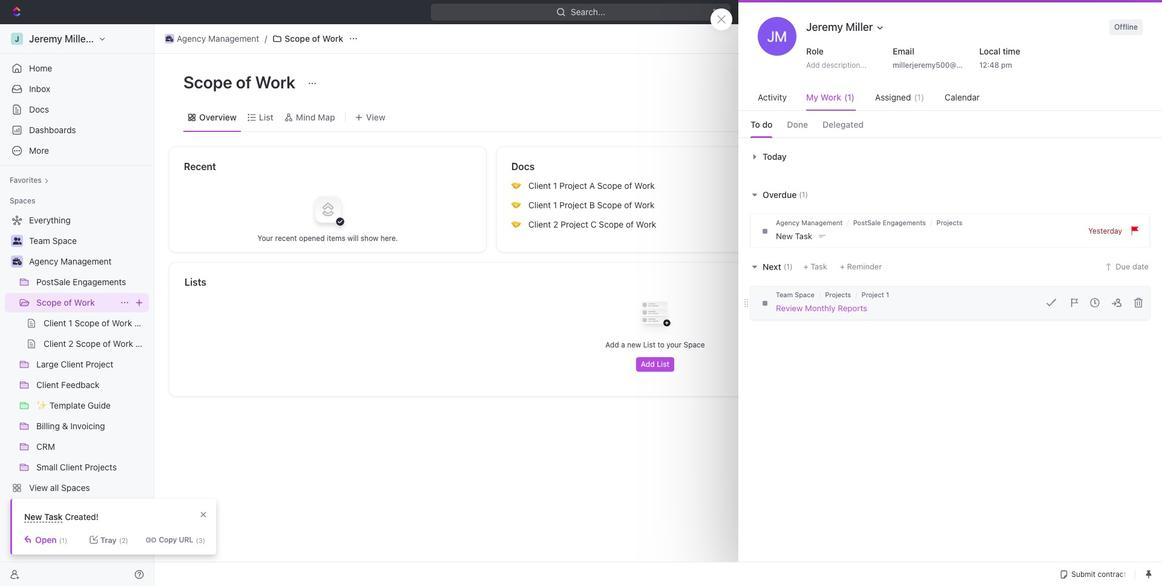 Task type: locate. For each thing, give the bounding box(es) containing it.
spaces down favorites
[[10, 196, 35, 205]]

client 2 scope of work docs link
[[44, 334, 156, 354]]

client for client 2 project c scope of work
[[529, 219, 551, 229]]

2 up large client project
[[69, 338, 74, 349]]

1 vertical spatial task
[[44, 512, 63, 522]]

2 🤝 from the top
[[512, 200, 521, 210]]

1 horizontal spatial new
[[776, 231, 793, 241]]

agency management
[[177, 33, 259, 44], [29, 256, 112, 266]]

add list button
[[636, 357, 675, 372]]

created!
[[65, 512, 99, 522]]

agency management up postsale engagements
[[29, 256, 112, 266]]

add down add a new list to your space
[[641, 360, 655, 369]]

2 vertical spatial scope of work
[[36, 297, 95, 308]]

add
[[807, 61, 820, 70], [606, 340, 619, 349], [641, 360, 655, 369]]

2 horizontal spatial agency management link
[[776, 219, 843, 226]]

2 vertical spatial add
[[641, 360, 655, 369]]

1 vertical spatial projects
[[85, 462, 117, 472]]

add down role
[[807, 61, 820, 70]]

to do tab panel
[[739, 137, 1163, 306]]

1 vertical spatial management
[[802, 219, 843, 226]]

0 horizontal spatial view
[[29, 483, 48, 493]]

0 horizontal spatial 2
[[69, 338, 74, 349]]

2 vertical spatial new
[[24, 512, 42, 522]]

🤝 for client 2 project c scope of work
[[512, 220, 521, 229]]

1 horizontal spatial task
[[795, 231, 813, 241]]

overview link
[[197, 109, 237, 126]]

0 vertical spatial agency
[[177, 33, 206, 44]]

0 horizontal spatial engagements
[[73, 277, 126, 287]]

small
[[36, 462, 58, 472]]

1 vertical spatial to
[[658, 340, 665, 349]]

12:48
[[980, 61, 1000, 70]]

spaces
[[10, 196, 35, 205], [61, 483, 90, 493]]

scope of work link
[[270, 31, 346, 46], [36, 293, 115, 312]]

scope
[[285, 33, 310, 44], [183, 72, 232, 92], [598, 180, 622, 191], [597, 200, 622, 210], [599, 219, 624, 229], [36, 297, 62, 308], [75, 318, 99, 328], [76, 338, 101, 349]]

1 vertical spatial agency management link
[[776, 219, 843, 226]]

1 horizontal spatial view
[[366, 112, 386, 122]]

list left mind
[[259, 112, 274, 122]]

0 horizontal spatial list
[[259, 112, 274, 122]]

0 horizontal spatial add
[[606, 340, 619, 349]]

list inside button
[[657, 360, 670, 369]]

management inside tree
[[61, 256, 112, 266]]

view for view all spaces
[[29, 483, 48, 493]]

1 vertical spatial view
[[29, 483, 48, 493]]

1 vertical spatial scope of work
[[183, 72, 299, 92]]

0 horizontal spatial jeremy
[[29, 33, 62, 44]]

new for new
[[951, 7, 969, 17]]

2 vertical spatial agency management link
[[29, 252, 147, 271]]

2 horizontal spatial new
[[951, 7, 969, 17]]

all
[[50, 483, 59, 493]]

of
[[312, 33, 320, 44], [236, 72, 252, 92], [625, 180, 633, 191], [624, 200, 632, 210], [626, 219, 634, 229], [64, 297, 72, 308], [102, 318, 110, 328], [103, 338, 111, 349]]

0 vertical spatial postsale engagements link
[[854, 219, 926, 226]]

0 horizontal spatial postsale
[[36, 277, 70, 287]]

to left your
[[658, 340, 665, 349]]

user group image
[[12, 237, 21, 245]]

tray
[[100, 535, 117, 545]]

a
[[621, 340, 625, 349]]

to do
[[751, 119, 773, 130]]

postsale inside postsale engagements link
[[36, 277, 70, 287]]

client feedback link
[[36, 375, 147, 395]]

url
[[179, 535, 193, 544]]

0 vertical spatial scope of work
[[285, 33, 343, 44]]

1 up client 2 scope of work docs
[[69, 318, 72, 328]]

reminders
[[951, 291, 987, 300]]

0 vertical spatial add
[[807, 61, 820, 70]]

new task link
[[773, 226, 1084, 246]]

2 horizontal spatial list
[[657, 360, 670, 369]]

postsale inside the to do tab panel
[[854, 219, 881, 226]]

postsale engagements link left "projects" 'link'
[[854, 219, 926, 226]]

1 vertical spatial scope of work link
[[36, 293, 115, 312]]

0 vertical spatial task
[[795, 231, 813, 241]]

1 vertical spatial 2
[[69, 338, 74, 349]]

task down overdue (1)
[[795, 231, 813, 241]]

client for client 1 scope of work docs
[[44, 318, 66, 328]]

sidebar navigation
[[0, 24, 157, 586]]

engagements inside the to do tab panel
[[883, 219, 926, 226]]

space inside sidebar navigation
[[52, 236, 77, 246]]

role
[[807, 46, 824, 56]]

space down 'everything' link
[[52, 236, 77, 246]]

1 vertical spatial agency management
[[29, 256, 112, 266]]

add inside button
[[641, 360, 655, 369]]

workspace
[[100, 33, 150, 44]]

(1) right open
[[59, 536, 67, 544]]

1 horizontal spatial postsale
[[854, 219, 881, 226]]

agency inside the to do tab panel
[[776, 219, 800, 226]]

0 horizontal spatial to
[[658, 340, 665, 349]]

new task created!
[[24, 512, 99, 522]]

new
[[627, 340, 641, 349]]

upgrade link
[[872, 4, 929, 21]]

(1) for open (1)
[[59, 536, 67, 544]]

business time image
[[166, 36, 173, 42]]

activity
[[758, 92, 787, 102]]

lists button
[[184, 275, 1128, 289]]

jeremy right jeremy miller's workspace, , 'element'
[[29, 33, 62, 44]]

(1) inside the open (1)
[[59, 536, 67, 544]]

tab list
[[739, 111, 1163, 137]]

2 vertical spatial list
[[657, 360, 670, 369]]

0 horizontal spatial space
[[52, 236, 77, 246]]

2 vertical spatial agency
[[29, 256, 58, 266]]

postsale engagements link down team space link in the left of the page
[[36, 272, 147, 292]]

3 🤝 from the top
[[512, 220, 521, 229]]

to
[[1002, 205, 1009, 215], [658, 340, 665, 349]]

project down client 2 scope of work docs link
[[86, 359, 113, 369]]

no upcoming tasks or reminders scheduled.
[[874, 291, 1027, 300]]

0 vertical spatial view
[[366, 112, 386, 122]]

(1) right assigned
[[914, 92, 925, 102]]

projects link
[[937, 219, 963, 226]]

drop
[[946, 205, 964, 215]]

0 vertical spatial 1
[[554, 180, 557, 191]]

0 vertical spatial postsale
[[854, 219, 881, 226]]

small client projects link
[[36, 458, 147, 477]]

tree containing everything
[[5, 211, 156, 518]]

1 vertical spatial agency
[[776, 219, 800, 226]]

new inside the to do tab panel
[[776, 231, 793, 241]]

agency right business time image
[[177, 33, 206, 44]]

invoicing
[[70, 421, 105, 431]]

to
[[751, 119, 760, 130]]

1 vertical spatial new
[[776, 231, 793, 241]]

list right new
[[643, 340, 656, 349]]

new inside button
[[951, 7, 969, 17]]

large
[[36, 359, 58, 369]]

🤝 for client 1 project b scope of work
[[512, 200, 521, 210]]

0 horizontal spatial agency
[[29, 256, 58, 266]]

project left the a
[[560, 180, 587, 191]]

or
[[942, 291, 949, 300]]

project for c
[[561, 219, 589, 229]]

view for view
[[366, 112, 386, 122]]

more button
[[5, 141, 149, 160]]

1 horizontal spatial spaces
[[61, 483, 90, 493]]

2 vertical spatial management
[[61, 256, 112, 266]]

your recent opened items will show here.
[[258, 233, 398, 243]]

here.
[[381, 233, 398, 243]]

view inside sidebar navigation
[[29, 483, 48, 493]]

1 vertical spatial engagements
[[73, 277, 126, 287]]

0 vertical spatial agency management
[[177, 33, 259, 44]]

0 horizontal spatial agency management
[[29, 256, 112, 266]]

2 horizontal spatial management
[[802, 219, 843, 226]]

0 vertical spatial projects
[[937, 219, 963, 226]]

next button
[[751, 261, 785, 272]]

jm
[[768, 28, 787, 45]]

home link
[[5, 59, 149, 78]]

0 vertical spatial agency management link
[[162, 31, 262, 46]]

1 horizontal spatial agency management link
[[162, 31, 262, 46]]

2 inside sidebar navigation
[[69, 338, 74, 349]]

overdue (1)
[[763, 189, 808, 200]]

0 vertical spatial list
[[259, 112, 274, 122]]

lists
[[185, 277, 206, 288]]

0 vertical spatial engagements
[[883, 219, 926, 226]]

2 vertical spatial 🤝
[[512, 220, 521, 229]]

1 vertical spatial space
[[684, 340, 705, 349]]

0 vertical spatial space
[[52, 236, 77, 246]]

0 horizontal spatial task
[[44, 512, 63, 522]]

miller's
[[65, 33, 97, 44]]

1 horizontal spatial list
[[643, 340, 656, 349]]

1 vertical spatial postsale
[[36, 277, 70, 287]]

a
[[590, 180, 595, 191]]

engagements left "projects" 'link'
[[883, 219, 926, 226]]

2 horizontal spatial add
[[807, 61, 820, 70]]

1 horizontal spatial projects
[[937, 219, 963, 226]]

guide
[[88, 400, 111, 411]]

jeremy for jeremy miller's workspace
[[29, 33, 62, 44]]

agency down team on the top
[[29, 256, 58, 266]]

view inside button
[[366, 112, 386, 122]]

1 left b
[[554, 200, 557, 210]]

local time 12:48 pm
[[980, 46, 1021, 70]]

view right map
[[366, 112, 386, 122]]

1 vertical spatial list
[[643, 340, 656, 349]]

2 left c
[[554, 219, 559, 229]]

home
[[29, 63, 52, 73]]

2 vertical spatial 1
[[69, 318, 72, 328]]

scope of work inside sidebar navigation
[[36, 297, 95, 308]]

1 horizontal spatial management
[[208, 33, 259, 44]]

dashboards link
[[5, 121, 149, 140]]

(2)
[[119, 536, 128, 544]]

to right the here
[[1002, 205, 1009, 215]]

1 horizontal spatial space
[[684, 340, 705, 349]]

space right your
[[684, 340, 705, 349]]

projects down crm link
[[85, 462, 117, 472]]

jeremy miller's workspace, , element
[[11, 33, 23, 45]]

0 vertical spatial scope of work link
[[270, 31, 346, 46]]

project left b
[[560, 200, 587, 210]]

project
[[560, 180, 587, 191], [560, 200, 587, 210], [561, 219, 589, 229], [86, 359, 113, 369]]

agency
[[177, 33, 206, 44], [776, 219, 800, 226], [29, 256, 58, 266]]

1 vertical spatial postsale engagements link
[[36, 272, 147, 292]]

🤝 for client 1 project a scope of work
[[512, 181, 521, 190]]

agency up "new task"
[[776, 219, 800, 226]]

overview
[[199, 112, 237, 122]]

favorites button
[[5, 173, 54, 188]]

here
[[983, 205, 1000, 215]]

1 🤝 from the top
[[512, 181, 521, 190]]

(1) inside overdue (1)
[[799, 190, 808, 199]]

0 horizontal spatial spaces
[[10, 196, 35, 205]]

add left 'a'
[[606, 340, 619, 349]]

new up the next
[[776, 231, 793, 241]]

1 vertical spatial spaces
[[61, 483, 90, 493]]

jeremy up role
[[807, 21, 843, 33]]

engagements up client 1 scope of work docs
[[73, 277, 126, 287]]

1 for client 1 project a scope of work
[[554, 180, 557, 191]]

1 vertical spatial add
[[606, 340, 619, 349]]

0 vertical spatial to
[[1002, 205, 1009, 215]]

client
[[529, 180, 551, 191], [529, 200, 551, 210], [529, 219, 551, 229], [44, 318, 66, 328], [44, 338, 66, 349], [61, 359, 83, 369], [36, 380, 59, 390], [60, 462, 83, 472]]

view left all
[[29, 483, 48, 493]]

1 horizontal spatial postsale engagements link
[[854, 219, 926, 226]]

1 horizontal spatial 2
[[554, 219, 559, 229]]

(1) right overdue
[[799, 190, 808, 199]]

jeremy inside sidebar navigation
[[29, 33, 62, 44]]

(1)
[[845, 92, 855, 102], [914, 92, 925, 102], [799, 190, 808, 199], [59, 536, 67, 544]]

1 horizontal spatial add
[[641, 360, 655, 369]]

1 horizontal spatial engagements
[[883, 219, 926, 226]]

large client project link
[[36, 355, 147, 374]]

0 horizontal spatial postsale engagements link
[[36, 272, 147, 292]]

list down add a new list to your space
[[657, 360, 670, 369]]

new task
[[776, 231, 813, 241]]

jeremy
[[807, 21, 843, 33], [29, 33, 62, 44]]

task
[[795, 231, 813, 241], [44, 512, 63, 522]]

billing & invoicing
[[36, 421, 105, 431]]

1 left the a
[[554, 180, 557, 191]]

agency management right business time image
[[177, 33, 259, 44]]

spaces down small client projects
[[61, 483, 90, 493]]

new
[[951, 7, 969, 17], [776, 231, 793, 241], [24, 512, 42, 522]]

recent
[[275, 233, 297, 243]]

more
[[29, 145, 49, 156]]

2 horizontal spatial agency
[[776, 219, 800, 226]]

0 vertical spatial 🤝
[[512, 181, 521, 190]]

0 vertical spatial new
[[951, 7, 969, 17]]

0 horizontal spatial management
[[61, 256, 112, 266]]

task up the open (1) at the bottom left of the page
[[44, 512, 63, 522]]

0 vertical spatial management
[[208, 33, 259, 44]]

task inside new task link
[[795, 231, 813, 241]]

0 horizontal spatial projects
[[85, 462, 117, 472]]

project left c
[[561, 219, 589, 229]]

1 vertical spatial 🤝
[[512, 200, 521, 210]]

billing
[[36, 421, 60, 431]]

new up email millerjeremy500@gmail.com
[[951, 7, 969, 17]]

project for a
[[560, 180, 587, 191]]

1 inside tree
[[69, 318, 72, 328]]

0 vertical spatial 2
[[554, 219, 559, 229]]

projects down drop
[[937, 219, 963, 226]]

engagements
[[883, 219, 926, 226], [73, 277, 126, 287]]

scheduled.
[[989, 291, 1027, 300]]

projects inside small client projects link
[[85, 462, 117, 472]]

no
[[874, 291, 884, 300]]

0 horizontal spatial new
[[24, 512, 42, 522]]

tree
[[5, 211, 156, 518]]

1 vertical spatial 1
[[554, 200, 557, 210]]

jeremy miller's workspace
[[29, 33, 150, 44]]

my work (1)
[[807, 92, 855, 102]]

view
[[366, 112, 386, 122], [29, 483, 48, 493]]

agency management inside sidebar navigation
[[29, 256, 112, 266]]

new up open
[[24, 512, 42, 522]]

1 horizontal spatial jeremy
[[807, 21, 843, 33]]

team
[[29, 236, 50, 246]]

view all spaces link
[[5, 478, 147, 498]]



Task type: describe. For each thing, give the bounding box(es) containing it.
0 horizontal spatial /
[[265, 33, 267, 44]]

c
[[591, 219, 597, 229]]

(1) up delegated
[[845, 92, 855, 102]]

crm link
[[36, 437, 147, 457]]

yesterday
[[1089, 226, 1123, 235]]

delegated
[[823, 119, 864, 130]]

billing & invoicing link
[[36, 417, 147, 436]]

assigned
[[876, 92, 911, 102]]

add inside role add description...
[[807, 61, 820, 70]]

(3)
[[196, 536, 205, 544]]

spaces inside tree
[[61, 483, 90, 493]]

1 for client 1 project b scope of work
[[554, 200, 557, 210]]

crm
[[36, 441, 55, 452]]

agency inside tree
[[29, 256, 58, 266]]

new button
[[934, 2, 976, 22]]

engagements inside tree
[[73, 277, 126, 287]]

new for new task
[[776, 231, 793, 241]]

view button
[[350, 109, 390, 126]]

description...
[[822, 61, 867, 70]]

do
[[763, 119, 773, 130]]

upcoming
[[886, 291, 920, 300]]

1 for client 1 scope of work docs
[[69, 318, 72, 328]]

to do button
[[751, 112, 773, 137]]

b
[[590, 200, 595, 210]]

view button
[[350, 103, 390, 131]]

team space link
[[29, 231, 147, 251]]

add for add list
[[641, 360, 655, 369]]

project inside sidebar navigation
[[86, 359, 113, 369]]

local
[[980, 46, 1001, 56]]

tasks
[[922, 291, 940, 300]]

my
[[807, 92, 819, 102]]

postsale engagements
[[36, 277, 126, 287]]

1 horizontal spatial /
[[847, 219, 849, 226]]

add list
[[641, 360, 670, 369]]

2 horizontal spatial /
[[931, 219, 933, 226]]

your
[[667, 340, 682, 349]]

inbox link
[[5, 79, 149, 99]]

time
[[1003, 46, 1021, 56]]

add for add a new list to your space
[[606, 340, 619, 349]]

overdue
[[763, 189, 797, 200]]

everything
[[29, 215, 71, 225]]

0 horizontal spatial agency management link
[[29, 252, 147, 271]]

new for new task created!
[[24, 512, 42, 522]]

project for b
[[560, 200, 587, 210]]

role add description...
[[807, 46, 867, 70]]

done
[[787, 119, 808, 130]]

inbox
[[29, 84, 50, 94]]

large client project
[[36, 359, 113, 369]]

client 2 project c scope of work
[[529, 219, 657, 229]]

(1) for assigned (1)
[[914, 92, 925, 102]]

pm
[[1002, 61, 1013, 70]]

1 horizontal spatial scope of work link
[[270, 31, 346, 46]]

mind map
[[296, 112, 335, 122]]

tree inside sidebar navigation
[[5, 211, 156, 518]]

business time image
[[12, 258, 21, 265]]

management inside the to do tab panel
[[802, 219, 843, 226]]

client feedback
[[36, 380, 100, 390]]

of inside client 2 scope of work docs link
[[103, 338, 111, 349]]

files
[[966, 205, 981, 215]]

0:02:33
[[1043, 7, 1071, 16]]

client for client 2 scope of work docs
[[44, 338, 66, 349]]

1 horizontal spatial agency management
[[177, 33, 259, 44]]

small client projects
[[36, 462, 117, 472]]

template
[[50, 400, 85, 411]]

2 for project
[[554, 219, 559, 229]]

task for new task
[[795, 231, 813, 241]]

1 horizontal spatial to
[[1002, 205, 1009, 215]]

client for client 1 project b scope of work
[[529, 200, 551, 210]]

no lists icon. image
[[631, 292, 680, 340]]

tray (2)
[[100, 535, 128, 545]]

list link
[[257, 109, 274, 126]]

calendar
[[945, 92, 980, 102]]

automations button
[[1072, 30, 1135, 48]]

tab list containing to do
[[739, 111, 1163, 137]]

(1) for overdue (1)
[[799, 190, 808, 199]]

1 horizontal spatial agency
[[177, 33, 206, 44]]

millerjeremy500@gmail.com
[[893, 61, 993, 70]]

miller
[[846, 21, 873, 33]]

client 1 project a scope of work
[[529, 180, 655, 191]]

your
[[258, 233, 273, 243]]

delegated button
[[823, 112, 864, 137]]

copy
[[159, 535, 177, 544]]

client 1 scope of work docs
[[44, 318, 154, 328]]

jeremy for jeremy miller
[[807, 21, 843, 33]]

no recent items image
[[304, 185, 352, 233]]

mind
[[296, 112, 316, 122]]

task for new task created!
[[44, 512, 63, 522]]

projects inside the to do tab panel
[[937, 219, 963, 226]]

client for client feedback
[[36, 380, 59, 390]]

email millerjeremy500@gmail.com
[[893, 46, 993, 70]]

client for client 1 project a scope of work
[[529, 180, 551, 191]]

email
[[893, 46, 915, 56]]

will
[[348, 233, 359, 243]]

everything link
[[5, 211, 147, 230]]

feedback
[[61, 380, 100, 390]]

today button
[[751, 151, 790, 161]]

dashboards
[[29, 125, 76, 135]]

today
[[763, 151, 787, 161]]

0 vertical spatial spaces
[[10, 196, 35, 205]]

0 horizontal spatial scope of work link
[[36, 293, 115, 312]]

recent
[[184, 161, 216, 172]]

&
[[62, 421, 68, 431]]

client 1 scope of work docs link
[[44, 314, 154, 333]]

favorites
[[10, 176, 42, 185]]

team space
[[29, 236, 77, 246]]

opened
[[299, 233, 325, 243]]

2 for scope
[[69, 338, 74, 349]]

open (1)
[[35, 535, 67, 545]]

items
[[327, 233, 346, 243]]

✨
[[36, 400, 47, 411]]

jeremy miller
[[807, 21, 873, 33]]

of inside client 1 scope of work docs link
[[102, 318, 110, 328]]



Task type: vqa. For each thing, say whether or not it's contained in the screenshot.
no favorited dashboards image
no



